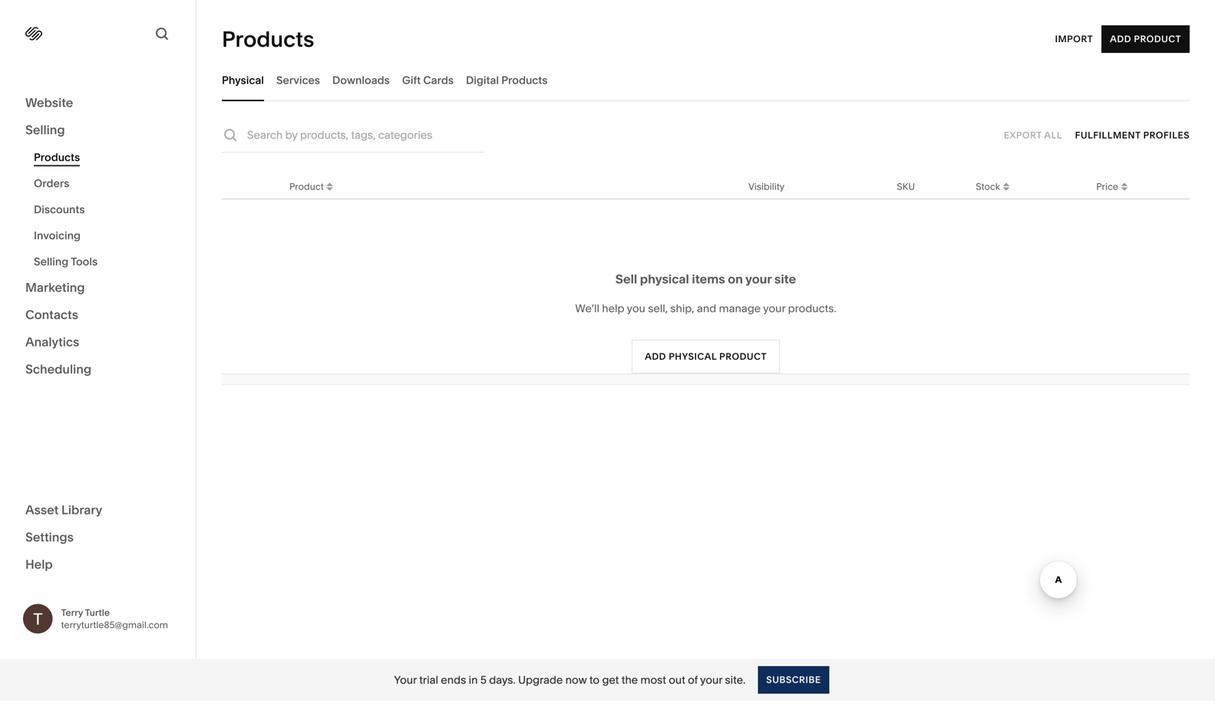 Task type: locate. For each thing, give the bounding box(es) containing it.
fulfillment profiles button
[[1075, 122, 1190, 149]]

downloads button
[[332, 59, 390, 101]]

digital
[[466, 74, 499, 87]]

0 vertical spatial add
[[1110, 33, 1131, 45]]

products right digital
[[501, 74, 548, 87]]

your trial ends in 5 days. upgrade now to get the most out of your site.
[[394, 674, 746, 687]]

invoicing link
[[34, 223, 179, 249]]

library
[[61, 503, 102, 518]]

your right of
[[700, 674, 722, 687]]

2 vertical spatial products
[[34, 151, 80, 164]]

1 vertical spatial your
[[763, 302, 785, 315]]

digital products button
[[466, 59, 548, 101]]

0 vertical spatial products
[[222, 26, 314, 52]]

0 vertical spatial your
[[745, 272, 772, 287]]

selling
[[25, 122, 65, 137], [34, 255, 68, 268]]

add down sell,
[[645, 351, 666, 362]]

1 vertical spatial product
[[289, 181, 324, 192]]

help
[[602, 302, 624, 315]]

physical
[[640, 272, 689, 287], [669, 351, 717, 362]]

2 vertical spatial your
[[700, 674, 722, 687]]

to
[[589, 674, 600, 687]]

items
[[692, 272, 725, 287]]

terryturtle85@gmail.com
[[61, 620, 168, 631]]

selling up marketing on the top left of page
[[34, 255, 68, 268]]

we'll
[[575, 302, 599, 315]]

site.
[[725, 674, 746, 687]]

the
[[622, 674, 638, 687]]

add physical product button
[[632, 340, 780, 374]]

contacts
[[25, 307, 78, 322]]

marketing
[[25, 280, 85, 295]]

add right import
[[1110, 33, 1131, 45]]

discounts link
[[34, 197, 179, 223]]

import
[[1055, 33, 1093, 45]]

asset library
[[25, 503, 102, 518]]

your down site
[[763, 302, 785, 315]]

1 horizontal spatial product
[[1134, 33, 1181, 45]]

manage
[[719, 302, 761, 315]]

stock
[[976, 181, 1000, 192]]

add physical product
[[645, 351, 767, 362]]

upgrade
[[518, 674, 563, 687]]

products up orders
[[34, 151, 80, 164]]

and
[[697, 302, 716, 315]]

asset
[[25, 503, 59, 518]]

profiles
[[1143, 130, 1190, 141]]

we'll help you sell, ship, and manage your products.
[[575, 302, 836, 315]]

orders link
[[34, 170, 179, 197]]

2 horizontal spatial products
[[501, 74, 548, 87]]

of
[[688, 674, 698, 687]]

0 vertical spatial selling
[[25, 122, 65, 137]]

selling down the website
[[25, 122, 65, 137]]

add product button
[[1102, 25, 1190, 53]]

scheduling link
[[25, 361, 170, 379]]

products
[[222, 26, 314, 52], [501, 74, 548, 87], [34, 151, 80, 164]]

sell
[[615, 272, 637, 287]]

price
[[1096, 181, 1118, 192]]

product
[[1134, 33, 1181, 45], [289, 181, 324, 192]]

tab list
[[222, 59, 1190, 101]]

1 vertical spatial add
[[645, 351, 666, 362]]

help
[[25, 557, 53, 572]]

0 horizontal spatial add
[[645, 351, 666, 362]]

marketing link
[[25, 279, 170, 297]]

0 vertical spatial product
[[1134, 33, 1181, 45]]

visibility
[[748, 181, 785, 192]]

dropdown icon image
[[324, 178, 336, 191], [1000, 178, 1012, 191], [1118, 178, 1131, 191], [324, 183, 336, 195], [1000, 183, 1012, 195], [1118, 183, 1131, 195]]

1 vertical spatial products
[[501, 74, 548, 87]]

product
[[719, 351, 767, 362]]

physical up sell,
[[640, 272, 689, 287]]

1 vertical spatial physical
[[669, 351, 717, 362]]

products up physical button
[[222, 26, 314, 52]]

your
[[745, 272, 772, 287], [763, 302, 785, 315], [700, 674, 722, 687]]

add product
[[1110, 33, 1181, 45]]

physical down ship,
[[669, 351, 717, 362]]

fulfillment
[[1075, 130, 1141, 141]]

now
[[565, 674, 587, 687]]

selling tools link
[[34, 249, 179, 275]]

get
[[602, 674, 619, 687]]

1 vertical spatial selling
[[34, 255, 68, 268]]

gift cards
[[402, 74, 454, 87]]

products link
[[34, 144, 179, 170]]

0 vertical spatial physical
[[640, 272, 689, 287]]

products inside button
[[501, 74, 548, 87]]

physical inside button
[[669, 351, 717, 362]]

Search by products, tags, categories field
[[247, 127, 484, 144]]

1 horizontal spatial add
[[1110, 33, 1131, 45]]

your right on
[[745, 272, 772, 287]]

physical
[[222, 74, 264, 87]]

terry turtle terryturtle85@gmail.com
[[61, 607, 168, 631]]

in
[[469, 674, 478, 687]]



Task type: describe. For each thing, give the bounding box(es) containing it.
sku
[[897, 181, 915, 192]]

physical for add
[[669, 351, 717, 362]]

5
[[480, 674, 487, 687]]

export all button
[[1004, 122, 1062, 149]]

downloads
[[332, 74, 390, 87]]

days.
[[489, 674, 516, 687]]

selling tools
[[34, 255, 98, 268]]

gift cards button
[[402, 59, 454, 101]]

ends
[[441, 674, 466, 687]]

out
[[669, 674, 685, 687]]

cards
[[423, 74, 454, 87]]

analytics
[[25, 335, 79, 350]]

import button
[[1055, 25, 1093, 53]]

selling for selling tools
[[34, 255, 68, 268]]

0 horizontal spatial products
[[34, 151, 80, 164]]

terry
[[61, 607, 83, 618]]

fulfillment profiles
[[1075, 130, 1190, 141]]

on
[[728, 272, 743, 287]]

add for add product
[[1110, 33, 1131, 45]]

trial
[[419, 674, 438, 687]]

services button
[[276, 59, 320, 101]]

digital products
[[466, 74, 548, 87]]

sell physical items on your site
[[615, 272, 796, 287]]

settings
[[25, 530, 74, 545]]

selling for selling
[[25, 122, 65, 137]]

discounts
[[34, 203, 85, 216]]

all
[[1044, 130, 1062, 141]]

site
[[774, 272, 796, 287]]

website link
[[25, 94, 170, 112]]

export
[[1004, 130, 1042, 141]]

orders
[[34, 177, 69, 190]]

subscribe button
[[758, 667, 829, 694]]

subscribe
[[766, 675, 821, 686]]

tools
[[71, 255, 98, 268]]

add for add physical product
[[645, 351, 666, 362]]

gift
[[402, 74, 421, 87]]

asset library link
[[25, 502, 170, 520]]

help link
[[25, 557, 53, 573]]

physical for sell
[[640, 272, 689, 287]]

services
[[276, 74, 320, 87]]

website
[[25, 95, 73, 110]]

invoicing
[[34, 229, 81, 242]]

products.
[[788, 302, 836, 315]]

contacts link
[[25, 307, 170, 325]]

scheduling
[[25, 362, 91, 377]]

ship,
[[670, 302, 694, 315]]

tab list containing physical
[[222, 59, 1190, 101]]

turtle
[[85, 607, 110, 618]]

1 horizontal spatial products
[[222, 26, 314, 52]]

0 horizontal spatial product
[[289, 181, 324, 192]]

export all
[[1004, 130, 1062, 141]]

you
[[627, 302, 645, 315]]

physical button
[[222, 59, 264, 101]]

your
[[394, 674, 417, 687]]

sell,
[[648, 302, 668, 315]]

selling link
[[25, 122, 170, 140]]

settings link
[[25, 529, 170, 547]]

product inside button
[[1134, 33, 1181, 45]]

analytics link
[[25, 334, 170, 352]]

most
[[641, 674, 666, 687]]



Task type: vqa. For each thing, say whether or not it's contained in the screenshot.
"legal business address"
no



